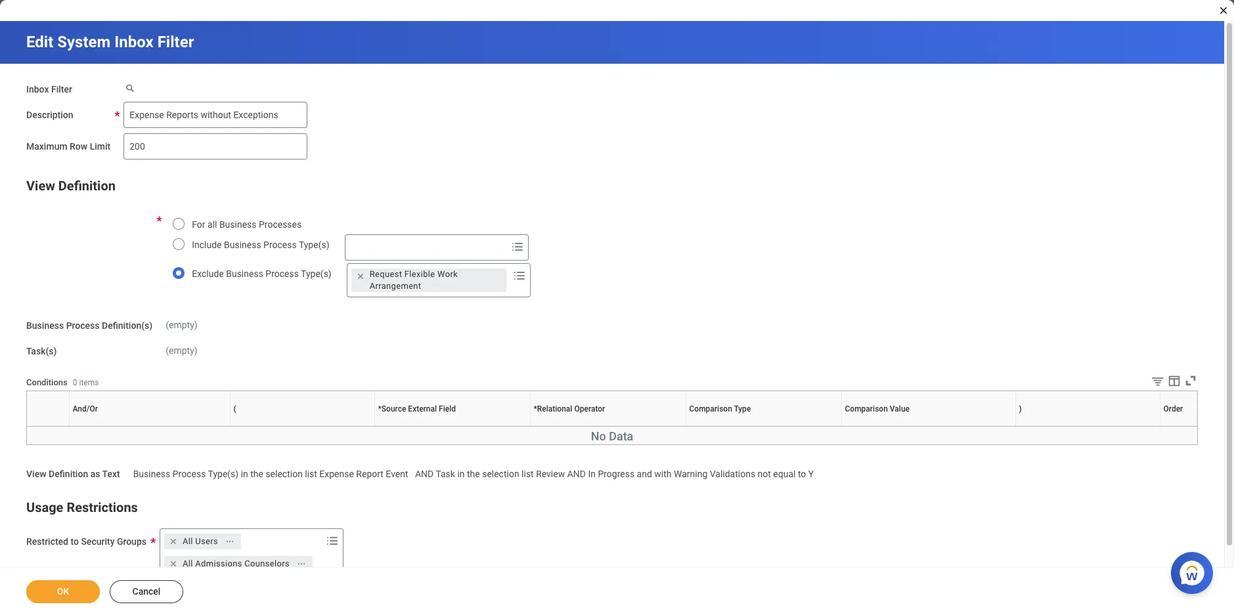Task type: locate. For each thing, give the bounding box(es) containing it.
and left task
[[415, 469, 434, 480]]

all inside "element"
[[183, 559, 193, 569]]

0 horizontal spatial and
[[415, 469, 434, 480]]

1 vertical spatial to
[[71, 537, 79, 547]]

prompts image
[[509, 239, 525, 255], [512, 268, 527, 284], [325, 534, 340, 549]]

inbox
[[114, 33, 154, 51], [26, 84, 49, 95]]

1 vertical spatial related actions image
[[297, 560, 306, 569]]

1 horizontal spatial value
[[930, 427, 931, 427]]

order up order column header
[[1164, 405, 1183, 414]]

related actions image for all users
[[225, 537, 235, 547]]

for
[[192, 219, 205, 230]]

1 horizontal spatial and/or
[[148, 427, 150, 427]]

operator up no data
[[608, 427, 611, 427]]

1 horizontal spatial *
[[534, 405, 537, 414]]

and/or ( source external field relational operator comparison type comparison value ) order
[[148, 427, 1180, 427]]

1 horizontal spatial x small image
[[354, 270, 367, 283]]

1 vertical spatial all
[[183, 559, 193, 569]]

edit system inbox filter
[[26, 33, 194, 51]]

to inside usage restrictions group
[[71, 537, 79, 547]]

0 horizontal spatial filter
[[51, 84, 72, 95]]

validations
[[710, 469, 756, 480]]

work
[[438, 269, 458, 279]]

business down for all business processes
[[224, 240, 261, 250]]

source down * source external field
[[449, 427, 451, 427]]

relational operator button
[[605, 427, 611, 427]]

x small image for request
[[354, 270, 367, 283]]

2 vertical spatial type(s)
[[208, 469, 239, 480]]

view up usage at left
[[26, 469, 46, 480]]

items selected list box
[[160, 532, 323, 575]]

operator inside row element
[[574, 405, 605, 414]]

type(s) for exclude business process type(s)
[[301, 269, 332, 279]]

1 horizontal spatial type
[[765, 427, 766, 427]]

0 vertical spatial to
[[798, 469, 806, 480]]

0 horizontal spatial related actions image
[[225, 537, 235, 547]]

0 vertical spatial type(s)
[[299, 240, 329, 250]]

1 selection from the left
[[266, 469, 303, 480]]

text
[[102, 469, 120, 480]]

include
[[192, 240, 222, 250]]

1 vertical spatial order
[[1178, 427, 1180, 427]]

1 horizontal spatial operator
[[608, 427, 611, 427]]

1 vertical spatial )
[[1088, 427, 1088, 427]]

(empty)
[[166, 320, 198, 330], [166, 345, 198, 356]]

0 vertical spatial value
[[890, 405, 910, 414]]

1 vertical spatial relational
[[605, 427, 608, 427]]

1 in from the left
[[241, 469, 248, 480]]

related actions image right counselors on the left of the page
[[297, 560, 306, 569]]

all inside option
[[183, 537, 193, 547]]

all right x small image
[[183, 559, 193, 569]]

business down the include business process type(s)
[[226, 269, 263, 279]]

business process type(s) in the selection list expense report event   and task in the selection list review and in progress and with warning validations not equal to y
[[133, 469, 814, 480]]

selection down ( button
[[266, 469, 303, 480]]

0 vertical spatial view
[[26, 178, 55, 194]]

definition left as
[[49, 469, 88, 480]]

1 vertical spatial and/or
[[148, 427, 150, 427]]

all
[[183, 537, 193, 547], [183, 559, 193, 569]]

1 vertical spatial type(s)
[[301, 269, 332, 279]]

1 horizontal spatial related actions image
[[297, 560, 306, 569]]

0 vertical spatial related actions image
[[225, 537, 235, 547]]

0 vertical spatial type
[[734, 405, 751, 414]]

Search field
[[345, 236, 507, 259]]

0 vertical spatial (
[[234, 405, 236, 414]]

toolbar inside view definition group
[[1141, 374, 1198, 391]]

0 horizontal spatial in
[[241, 469, 248, 480]]

usage restrictions button
[[26, 500, 138, 516]]

1 view from the top
[[26, 178, 55, 194]]

list left "review"
[[522, 469, 534, 480]]

1 horizontal spatial external
[[451, 427, 453, 427]]

order down click to view/edit grid preferences icon
[[1178, 427, 1180, 427]]

0 horizontal spatial operator
[[574, 405, 605, 414]]

2 list from the left
[[522, 469, 534, 480]]

0 horizontal spatial *
[[378, 405, 382, 414]]

0 horizontal spatial x small image
[[167, 535, 180, 549]]

1 horizontal spatial in
[[458, 469, 465, 480]]

processes
[[259, 219, 302, 230]]

2 * from the left
[[534, 405, 537, 414]]

selection left "review"
[[482, 469, 519, 480]]

1 horizontal spatial the
[[467, 469, 480, 480]]

as
[[90, 469, 100, 480]]

2 selection from the left
[[482, 469, 519, 480]]

business
[[219, 219, 257, 230], [224, 240, 261, 250], [226, 269, 263, 279], [26, 320, 64, 331], [133, 469, 170, 480]]

related actions image up all admissions counselors
[[225, 537, 235, 547]]

all admissions counselors, press delete to clear value. option
[[164, 557, 313, 572]]

0 vertical spatial prompts image
[[509, 239, 525, 255]]

source
[[382, 405, 406, 414], [449, 427, 451, 427]]

source up event
[[382, 405, 406, 414]]

x small image
[[354, 270, 367, 283], [167, 535, 180, 549]]

field down * source external field
[[454, 427, 455, 427]]

1 vertical spatial external
[[451, 427, 453, 427]]

)
[[1019, 405, 1022, 414], [1088, 427, 1088, 427]]

inbox up description
[[26, 84, 49, 95]]

definition for view definition
[[58, 178, 116, 194]]

in
[[241, 469, 248, 480], [458, 469, 465, 480]]

process
[[263, 240, 297, 250], [266, 269, 299, 279], [66, 320, 100, 331], [173, 469, 206, 480]]

view
[[26, 178, 55, 194], [26, 469, 46, 480]]

and/or for and/or
[[73, 405, 98, 414]]

all admissions counselors
[[183, 559, 290, 569]]

comparison value
[[845, 405, 910, 414]]

edit system inbox filter dialog
[[0, 0, 1234, 616]]

external
[[408, 405, 437, 414], [451, 427, 453, 427]]

0
[[73, 378, 77, 387]]

1 horizontal spatial selection
[[482, 469, 519, 480]]

1 vertical spatial (empty)
[[166, 345, 198, 356]]

view definition button
[[26, 178, 116, 194]]

list
[[305, 469, 317, 480], [522, 469, 534, 480]]

workday assistant region
[[1171, 547, 1219, 595]]

( button
[[302, 427, 303, 427]]

1 vertical spatial view
[[26, 469, 46, 480]]

all users, press delete to clear value. option
[[164, 534, 241, 550]]

1 list from the left
[[305, 469, 317, 480]]

1 horizontal spatial source
[[449, 427, 451, 427]]

( inside row element
[[234, 405, 236, 414]]

1 vertical spatial inbox
[[26, 84, 49, 95]]

and
[[415, 469, 434, 480], [567, 469, 586, 480]]

related actions image
[[225, 537, 235, 547], [297, 560, 306, 569]]

users
[[195, 537, 218, 547]]

1 horizontal spatial to
[[798, 469, 806, 480]]

conditions 0 items
[[26, 377, 99, 387]]

equal
[[773, 469, 796, 480]]

selection
[[266, 469, 303, 480], [482, 469, 519, 480]]

0 horizontal spatial (
[[234, 405, 236, 414]]

edit
[[26, 33, 53, 51]]

1 vertical spatial prompts image
[[512, 268, 527, 284]]

0 horizontal spatial selection
[[266, 469, 303, 480]]

to
[[798, 469, 806, 480], [71, 537, 79, 547]]

0 vertical spatial x small image
[[354, 270, 367, 283]]

and
[[637, 469, 652, 480]]

1 horizontal spatial inbox
[[114, 33, 154, 51]]

0 horizontal spatial )
[[1019, 405, 1022, 414]]

0 vertical spatial all
[[183, 537, 193, 547]]

operator
[[574, 405, 605, 414], [608, 427, 611, 427]]

1 horizontal spatial relational
[[605, 427, 608, 427]]

0 vertical spatial filter
[[157, 33, 194, 51]]

comparison value column header
[[842, 427, 1016, 428]]

2 (empty) from the top
[[166, 345, 198, 356]]

0 horizontal spatial external
[[408, 405, 437, 414]]

exclude business process type(s)
[[192, 269, 332, 279]]

0 vertical spatial operator
[[574, 405, 605, 414]]

and/or button
[[148, 427, 151, 427]]

0 horizontal spatial value
[[890, 405, 910, 414]]

to inside view definition group
[[798, 469, 806, 480]]

1 (empty) from the top
[[166, 320, 198, 330]]

x small image up x small image
[[167, 535, 180, 549]]

0 horizontal spatial and/or
[[73, 405, 98, 414]]

0 vertical spatial relational
[[537, 405, 573, 414]]

1 * from the left
[[378, 405, 382, 414]]

* relational operator
[[534, 405, 605, 414]]

2 the from the left
[[467, 469, 480, 480]]

definition down the row
[[58, 178, 116, 194]]

operator up relational operator button at left bottom
[[574, 405, 605, 414]]

2 view from the top
[[26, 469, 46, 480]]

value inside row element
[[890, 405, 910, 414]]

* for source
[[378, 405, 382, 414]]

0 vertical spatial and/or
[[73, 405, 98, 414]]

0 vertical spatial definition
[[58, 178, 116, 194]]

1 all from the top
[[183, 537, 193, 547]]

x small image inside the request flexible work arrangement, press delete to clear value. option
[[354, 270, 367, 283]]

view for view definition
[[26, 178, 55, 194]]

1 vertical spatial x small image
[[167, 535, 180, 549]]

view for view definition as text
[[26, 469, 46, 480]]

comparison
[[689, 405, 732, 414], [845, 405, 888, 414], [761, 427, 764, 427], [926, 427, 930, 427]]

all users element
[[183, 536, 218, 548]]

and/or
[[73, 405, 98, 414], [148, 427, 150, 427]]

related actions image inside all users, press delete to clear value. option
[[225, 537, 235, 547]]

0 horizontal spatial source
[[382, 405, 406, 414]]

2 all from the top
[[183, 559, 193, 569]]

groups
[[117, 537, 147, 547]]

field up source external field button
[[439, 405, 456, 414]]

0 vertical spatial external
[[408, 405, 437, 414]]

1 horizontal spatial and
[[567, 469, 586, 480]]

* source external field
[[378, 405, 456, 414]]

inbox right system
[[114, 33, 154, 51]]

1 vertical spatial definition
[[49, 469, 88, 480]]

value
[[890, 405, 910, 414], [930, 427, 931, 427]]

0 horizontal spatial to
[[71, 537, 79, 547]]

0 horizontal spatial inbox
[[26, 84, 49, 95]]

Description text field
[[124, 102, 308, 128]]

toolbar
[[1141, 374, 1198, 391]]

) button
[[1088, 427, 1088, 427]]

field
[[439, 405, 456, 414], [454, 427, 455, 427]]

1 horizontal spatial (
[[302, 427, 302, 427]]

order column header
[[1160, 427, 1198, 428]]

to left 'security' at the bottom left of the page
[[71, 537, 79, 547]]

(
[[234, 405, 236, 414], [302, 427, 302, 427]]

0 vertical spatial order
[[1164, 405, 1183, 414]]

view down maximum
[[26, 178, 55, 194]]

1 horizontal spatial filter
[[157, 33, 194, 51]]

and/or inside row element
[[73, 405, 98, 414]]

type(s)
[[299, 240, 329, 250], [301, 269, 332, 279], [208, 469, 239, 480]]

data
[[609, 430, 634, 444]]

business up the 'task(s)'
[[26, 320, 64, 331]]

0 horizontal spatial relational
[[537, 405, 573, 414]]

2 vertical spatial prompts image
[[325, 534, 340, 549]]

cancel
[[132, 587, 161, 597]]

0 vertical spatial )
[[1019, 405, 1022, 414]]

x small image left request
[[354, 270, 367, 283]]

0 vertical spatial field
[[439, 405, 456, 414]]

external inside row element
[[408, 405, 437, 414]]

x small image inside all users, press delete to clear value. option
[[167, 535, 180, 549]]

0 vertical spatial inbox
[[114, 33, 154, 51]]

1 vertical spatial type
[[765, 427, 766, 427]]

fullscreen image
[[1184, 374, 1198, 388]]

request flexible work arrangement element
[[370, 269, 501, 292]]

review
[[536, 469, 565, 480]]

0 vertical spatial source
[[382, 405, 406, 414]]

0 horizontal spatial the
[[250, 469, 263, 480]]

0 vertical spatial (empty)
[[166, 320, 198, 330]]

order
[[1164, 405, 1183, 414], [1178, 427, 1180, 427]]

all left users
[[183, 537, 193, 547]]

restricted
[[26, 537, 68, 547]]

0 horizontal spatial type
[[734, 405, 751, 414]]

list left expense
[[305, 469, 317, 480]]

and left in
[[567, 469, 586, 480]]

to left y
[[798, 469, 806, 480]]

relational
[[537, 405, 573, 414], [605, 427, 608, 427]]

type
[[734, 405, 751, 414], [765, 427, 766, 427]]

request flexible work arrangement, press delete to clear value. option
[[351, 269, 506, 292]]

maximum row limit
[[26, 141, 111, 152]]

1 horizontal spatial list
[[522, 469, 534, 480]]

0 horizontal spatial list
[[305, 469, 317, 480]]

2 in from the left
[[458, 469, 465, 480]]

related actions image inside all admissions counselors, press delete to clear value. option
[[297, 560, 306, 569]]

*
[[378, 405, 382, 414], [534, 405, 537, 414]]

for all business processes
[[192, 219, 302, 230]]



Task type: describe. For each thing, give the bounding box(es) containing it.
field inside row element
[[439, 405, 456, 414]]

report
[[356, 469, 384, 480]]

conditions
[[26, 377, 68, 387]]

prompts image for include business process type(s)
[[509, 239, 525, 255]]

with
[[655, 469, 672, 480]]

prompts image for exclude business process type(s)
[[512, 268, 527, 284]]

admissions
[[195, 559, 242, 569]]

1 vertical spatial value
[[930, 427, 931, 427]]

1 vertical spatial filter
[[51, 84, 72, 95]]

1 vertical spatial field
[[454, 427, 455, 427]]

all for all users
[[183, 537, 193, 547]]

row
[[70, 141, 88, 152]]

all for all admissions counselors
[[183, 559, 193, 569]]

task
[[436, 469, 455, 480]]

ok
[[57, 587, 69, 597]]

prompts image for restricted to security groups
[[325, 534, 340, 549]]

progress
[[598, 469, 635, 480]]

business process definition(s)
[[26, 320, 153, 331]]

) inside row element
[[1019, 405, 1022, 414]]

edit system inbox filter main content
[[0, 21, 1234, 616]]

maximum
[[26, 141, 67, 152]]

1 and from the left
[[415, 469, 434, 480]]

usage restrictions
[[26, 500, 138, 516]]

system
[[57, 33, 111, 51]]

view definition
[[26, 178, 116, 194]]

no
[[591, 430, 606, 444]]

all
[[208, 219, 217, 230]]

1 vertical spatial operator
[[608, 427, 611, 427]]

not
[[758, 469, 771, 480]]

expense
[[320, 469, 354, 480]]

1 horizontal spatial )
[[1088, 427, 1088, 427]]

restricted to security groups
[[26, 537, 147, 547]]

y
[[809, 469, 814, 480]]

definition for view definition as text
[[49, 469, 88, 480]]

request flexible work arrangement
[[370, 269, 458, 291]]

comparison type button
[[761, 427, 767, 427]]

relational inside row element
[[537, 405, 573, 414]]

source external field button
[[449, 427, 456, 427]]

counselors
[[245, 559, 290, 569]]

order inside row element
[[1164, 405, 1183, 414]]

ok button
[[26, 581, 100, 604]]

x small image
[[167, 558, 180, 571]]

row element
[[27, 392, 1198, 427]]

related actions image for all admissions counselors
[[297, 560, 306, 569]]

source inside row element
[[382, 405, 406, 414]]

x small image for all
[[167, 535, 180, 549]]

arrangement
[[370, 281, 421, 291]]

type(s) for include business process type(s)
[[299, 240, 329, 250]]

warning
[[674, 469, 708, 480]]

1 the from the left
[[250, 469, 263, 480]]

exclude
[[192, 269, 224, 279]]

1 vertical spatial source
[[449, 427, 451, 427]]

* for relational
[[534, 405, 537, 414]]

flexible
[[405, 269, 435, 279]]

request
[[370, 269, 402, 279]]

view definition group
[[26, 175, 1198, 482]]

click to view/edit grid preferences image
[[1167, 374, 1182, 388]]

usage restrictions group
[[26, 497, 1198, 578]]

cancel button
[[110, 581, 183, 604]]

business right 'all'
[[219, 219, 257, 230]]

security
[[81, 537, 115, 547]]

(empty) for business process definition(s)
[[166, 320, 198, 330]]

no data
[[591, 430, 634, 444]]

all users
[[183, 537, 218, 547]]

all admissions counselors element
[[183, 558, 290, 570]]

view definition as text
[[26, 469, 120, 480]]

and/or for and/or ( source external field relational operator comparison type comparison value ) order
[[148, 427, 150, 427]]

business right text
[[133, 469, 170, 480]]

close edit system inbox filter image
[[1219, 5, 1229, 16]]

include business process type(s)
[[192, 240, 329, 250]]

items
[[79, 378, 99, 387]]

in
[[588, 469, 596, 480]]

event
[[386, 469, 408, 480]]

definition(s)
[[102, 320, 153, 331]]

select to filter grid data image
[[1151, 375, 1165, 388]]

type inside row element
[[734, 405, 751, 414]]

restrictions
[[67, 500, 138, 516]]

comparison type
[[689, 405, 751, 414]]

inbox filter
[[26, 84, 72, 95]]

(empty) for task(s)
[[166, 345, 198, 356]]

Maximum Row Limit text field
[[124, 133, 308, 159]]

limit
[[90, 141, 111, 152]]

1 vertical spatial (
[[302, 427, 302, 427]]

2 and from the left
[[567, 469, 586, 480]]

task(s)
[[26, 346, 57, 356]]

usage
[[26, 500, 63, 516]]

description
[[26, 110, 73, 120]]



Task type: vqa. For each thing, say whether or not it's contained in the screenshot.
1st AND
yes



